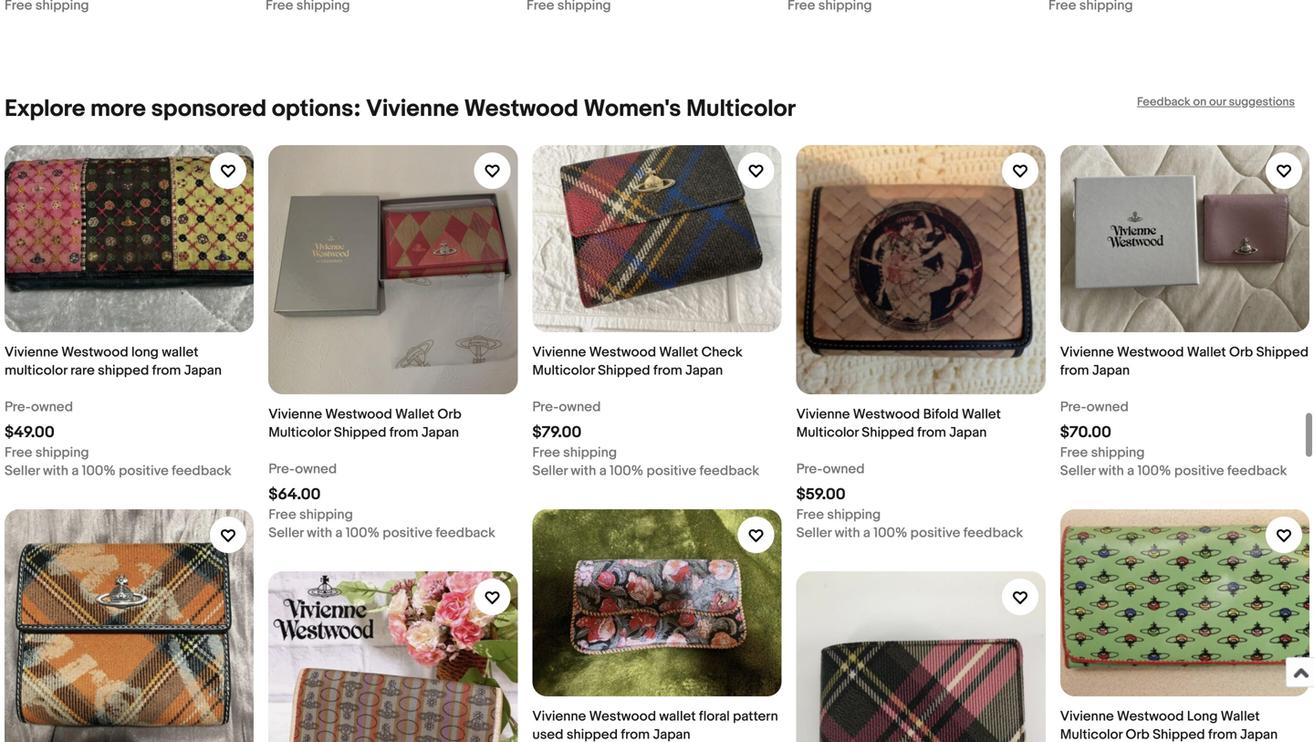 Task type: vqa. For each thing, say whether or not it's contained in the screenshot.
Area Rugs
no



Task type: locate. For each thing, give the bounding box(es) containing it.
shipped inside vivienne westwood wallet orb multicolor shipped from japan
[[334, 425, 387, 441]]

0 horizontal spatial pre-owned text field
[[5, 398, 73, 416]]

shipping inside pre-owned $64.00 free shipping seller with a 100% positive feedback
[[299, 507, 353, 523]]

vivienne inside vivienne westwood long wallet multicolor rare shipped from japan
[[5, 344, 58, 361]]

free shipping text field down $59.00
[[797, 506, 881, 524]]

group
[[5, 145, 1310, 742]]

pre- for $59.00
[[797, 461, 823, 478]]

pre- for $49.00
[[5, 399, 31, 415]]

seller for $70.00
[[1061, 463, 1096, 479]]

seller down $64.00 text field
[[269, 525, 304, 542]]

1 horizontal spatial orb
[[1126, 727, 1150, 742]]

seller down free shipping text field
[[1061, 463, 1096, 479]]

multicolor inside vivienne westwood bifold wallet multicolor shipped from japan
[[797, 425, 859, 441]]

shipped inside vivienne westwood bifold wallet multicolor shipped from japan
[[862, 425, 915, 441]]

from inside the vivienne westwood long wallet multicolor orb shipped from japan
[[1209, 727, 1238, 742]]

with inside pre-owned $59.00 free shipping seller with a 100% positive feedback
[[835, 525, 861, 542]]

with
[[43, 463, 68, 479], [571, 463, 597, 479], [1099, 463, 1125, 479], [307, 525, 332, 542], [835, 525, 861, 542]]

free for $64.00
[[269, 507, 296, 523]]

100% inside pre-owned $49.00 free shipping seller with a 100% positive feedback
[[82, 463, 116, 479]]

pre-owned text field for $70.00
[[1061, 398, 1129, 416]]

multicolor
[[5, 362, 67, 379]]

women's
[[584, 95, 681, 123]]

0 vertical spatial orb
[[1230, 344, 1254, 361]]

seller with a 100% positive feedback text field for $70.00
[[1061, 462, 1288, 480]]

positive inside pre-owned $79.00 free shipping seller with a 100% positive feedback
[[647, 463, 697, 479]]

shipped inside vivienne westwood wallet check multicolor shipped from japan
[[598, 362, 651, 379]]

free down $64.00 text field
[[269, 507, 296, 523]]

1 horizontal spatial seller with a 100% positive feedback text field
[[533, 462, 760, 480]]

vivienne for vivienne westwood wallet floral pattern used shipped from japan
[[533, 709, 586, 725]]

a inside 'pre-owned $70.00 free shipping seller with a 100% positive feedback'
[[1128, 463, 1135, 479]]

shipped for rare
[[98, 362, 149, 379]]

with inside pre-owned $64.00 free shipping seller with a 100% positive feedback
[[307, 525, 332, 542]]

2 horizontal spatial orb
[[1230, 344, 1254, 361]]

owned up $59.00
[[823, 461, 865, 478]]

orb inside vivienne westwood wallet orb multicolor shipped from japan
[[438, 406, 462, 423]]

a inside pre-owned $79.00 free shipping seller with a 100% positive feedback
[[600, 463, 607, 479]]

from right used
[[621, 727, 650, 742]]

Seller with a 100% positive feedback text field
[[1061, 462, 1288, 480], [269, 524, 496, 542], [797, 524, 1024, 542]]

japan inside vivienne westwood wallet orb multicolor shipped from japan
[[422, 425, 459, 441]]

shipped down the long
[[98, 362, 149, 379]]

seller inside pre-owned $49.00 free shipping seller with a 100% positive feedback
[[5, 463, 40, 479]]

100% for $79.00
[[610, 463, 644, 479]]

positive for $79.00
[[647, 463, 697, 479]]

seller down $49.00
[[5, 463, 40, 479]]

shipped
[[1257, 344, 1309, 361], [598, 362, 651, 379], [334, 425, 387, 441], [862, 425, 915, 441], [1153, 727, 1206, 742]]

suggestions
[[1229, 95, 1295, 109]]

1 vertical spatial wallet
[[660, 709, 696, 725]]

2 seller with a 100% positive feedback text field from the left
[[533, 462, 760, 480]]

1 vertical spatial orb
[[438, 406, 462, 423]]

free inside pre-owned $64.00 free shipping seller with a 100% positive feedback
[[269, 507, 296, 523]]

1 horizontal spatial wallet
[[660, 709, 696, 725]]

positive inside 'pre-owned $70.00 free shipping seller with a 100% positive feedback'
[[1175, 463, 1225, 479]]

explore more sponsored options: vivienne westwood women's multicolor
[[5, 95, 796, 123]]

shipping inside pre-owned $49.00 free shipping seller with a 100% positive feedback
[[35, 445, 89, 461]]

seller for $49.00
[[5, 463, 40, 479]]

$59.00 text field
[[797, 485, 846, 505]]

shipping
[[35, 445, 89, 461], [563, 445, 617, 461], [1091, 445, 1145, 461], [299, 507, 353, 523], [827, 507, 881, 523]]

wallet inside vivienne westwood wallet orb multicolor shipped from japan
[[395, 406, 435, 423]]

wallet inside vivienne westwood wallet orb shipped from japan
[[1188, 344, 1227, 361]]

shipping down "$79.00" text box
[[563, 445, 617, 461]]

with down $59.00
[[835, 525, 861, 542]]

with down "$79.00" text box
[[571, 463, 597, 479]]

westwood for vivienne westwood wallet orb multicolor shipped from japan
[[325, 406, 392, 423]]

owned inside pre-owned $64.00 free shipping seller with a 100% positive feedback
[[295, 461, 337, 478]]

feedback inside pre-owned $59.00 free shipping seller with a 100% positive feedback
[[964, 525, 1024, 542]]

owned up $70.00
[[1087, 399, 1129, 415]]

pre- up $49.00
[[5, 399, 31, 415]]

1 horizontal spatial seller with a 100% positive feedback text field
[[797, 524, 1024, 542]]

wallet inside vivienne westwood long wallet multicolor rare shipped from japan
[[162, 344, 199, 361]]

vivienne for vivienne westwood bifold wallet multicolor shipped from japan
[[797, 406, 850, 423]]

free down $59.00 "text box"
[[797, 507, 824, 523]]

shipped inside vivienne westwood wallet floral pattern used shipped from japan
[[567, 727, 618, 742]]

pre- up $64.00 text field
[[269, 461, 295, 478]]

seller down "$79.00" text box
[[533, 463, 568, 479]]

wallet for $79.00
[[660, 344, 699, 361]]

owned for $79.00
[[559, 399, 601, 415]]

westwood for vivienne westwood wallet floral pattern used shipped from japan
[[589, 709, 656, 725]]

feedback inside 'pre-owned $70.00 free shipping seller with a 100% positive feedback'
[[1228, 463, 1288, 479]]

wallet right the long
[[162, 344, 199, 361]]

westwood inside vivienne westwood wallet check multicolor shipped from japan
[[589, 344, 656, 361]]

vivienne westwood wallet floral pattern used shipped from japan link
[[533, 510, 782, 742]]

pre-owned text field up $64.00 text field
[[269, 460, 337, 479]]

pre- inside 'pre-owned $70.00 free shipping seller with a 100% positive feedback'
[[1061, 399, 1087, 415]]

a inside pre-owned $49.00 free shipping seller with a 100% positive feedback
[[72, 463, 79, 479]]

from down the long
[[152, 362, 181, 379]]

100%
[[82, 463, 116, 479], [610, 463, 644, 479], [1138, 463, 1172, 479], [346, 525, 380, 542], [874, 525, 908, 542]]

owned up "$49.00" text box
[[31, 399, 73, 415]]

vivienne westwood long wallet multicolor orb shipped from japan link
[[1061, 510, 1310, 742]]

on
[[1194, 95, 1207, 109]]

positive for $49.00
[[119, 463, 169, 479]]

with inside pre-owned $49.00 free shipping seller with a 100% positive feedback
[[43, 463, 68, 479]]

feedback inside pre-owned $64.00 free shipping seller with a 100% positive feedback
[[436, 525, 496, 542]]

with down $64.00 text field
[[307, 525, 332, 542]]

a for $49.00
[[72, 463, 79, 479]]

positive inside pre-owned $49.00 free shipping seller with a 100% positive feedback
[[119, 463, 169, 479]]

vivienne inside vivienne westwood bifold wallet multicolor shipped from japan
[[797, 406, 850, 423]]

feedback for $49.00
[[172, 463, 232, 479]]

from down long
[[1209, 727, 1238, 742]]

free inside 'pre-owned $70.00 free shipping seller with a 100% positive feedback'
[[1061, 445, 1088, 461]]

westwood inside vivienne westwood wallet orb shipped from japan
[[1117, 344, 1184, 361]]

free
[[5, 445, 32, 461], [533, 445, 560, 461], [1061, 445, 1088, 461], [269, 507, 296, 523], [797, 507, 824, 523]]

orb for $70.00
[[1230, 344, 1254, 361]]

shipping inside pre-owned $59.00 free shipping seller with a 100% positive feedback
[[827, 507, 881, 523]]

100% for $70.00
[[1138, 463, 1172, 479]]

shipping down $64.00 text field
[[299, 507, 353, 523]]

shipping down $70.00
[[1091, 445, 1145, 461]]

Free shipping text field
[[1061, 444, 1145, 462]]

seller down $59.00 "text box"
[[797, 525, 832, 542]]

free shipping text field down "$49.00" text box
[[5, 444, 89, 462]]

pre-owned text field for $64.00
[[269, 460, 337, 479]]

from up pre-owned $64.00 free shipping seller with a 100% positive feedback
[[390, 425, 419, 441]]

pre-owned text field up $79.00
[[533, 398, 601, 416]]

westwood for vivienne westwood bifold wallet multicolor shipped from japan
[[853, 406, 920, 423]]

vivienne
[[366, 95, 459, 123], [5, 344, 58, 361], [533, 344, 586, 361], [1061, 344, 1114, 361], [269, 406, 322, 423], [797, 406, 850, 423], [533, 709, 586, 725], [1061, 709, 1114, 725]]

pre- up "$79.00" text box
[[533, 399, 559, 415]]

pre-
[[5, 399, 31, 415], [533, 399, 559, 415], [1061, 399, 1087, 415], [269, 461, 295, 478], [797, 461, 823, 478]]

feedback inside pre-owned $79.00 free shipping seller with a 100% positive feedback
[[700, 463, 760, 479]]

pre-owned text field up $70.00 text box
[[1061, 398, 1129, 416]]

multicolor for $59.00
[[797, 425, 859, 441]]

seller inside pre-owned $59.00 free shipping seller with a 100% positive feedback
[[797, 525, 832, 542]]

positive inside pre-owned $59.00 free shipping seller with a 100% positive feedback
[[911, 525, 961, 542]]

list
[[5, 0, 1310, 44]]

free for $70.00
[[1061, 445, 1088, 461]]

100% inside pre-owned $64.00 free shipping seller with a 100% positive feedback
[[346, 525, 380, 542]]

vivienne inside vivienne westwood wallet orb multicolor shipped from japan
[[269, 406, 322, 423]]

positive inside pre-owned $64.00 free shipping seller with a 100% positive feedback
[[383, 525, 433, 542]]

pre- inside pre-owned $49.00 free shipping seller with a 100% positive feedback
[[5, 399, 31, 415]]

owned inside pre-owned $59.00 free shipping seller with a 100% positive feedback
[[823, 461, 865, 478]]

owned inside 'pre-owned $70.00 free shipping seller with a 100% positive feedback'
[[1087, 399, 1129, 415]]

pre-owned text field up $59.00
[[797, 460, 865, 479]]

100% for $59.00
[[874, 525, 908, 542]]

seller inside pre-owned $64.00 free shipping seller with a 100% positive feedback
[[269, 525, 304, 542]]

feedback inside pre-owned $49.00 free shipping seller with a 100% positive feedback
[[172, 463, 232, 479]]

wallet inside vivienne westwood wallet check multicolor shipped from japan
[[660, 344, 699, 361]]

100% inside pre-owned $59.00 free shipping seller with a 100% positive feedback
[[874, 525, 908, 542]]

orb
[[1230, 344, 1254, 361], [438, 406, 462, 423], [1126, 727, 1150, 742]]

free shipping text field down "$79.00" text box
[[533, 444, 617, 462]]

free inside pre-owned $59.00 free shipping seller with a 100% positive feedback
[[797, 507, 824, 523]]

a inside pre-owned $64.00 free shipping seller with a 100% positive feedback
[[336, 525, 343, 542]]

pre- inside pre-owned $59.00 free shipping seller with a 100% positive feedback
[[797, 461, 823, 478]]

rare
[[70, 362, 95, 379]]

with down "$49.00" text box
[[43, 463, 68, 479]]

seller inside pre-owned $79.00 free shipping seller with a 100% positive feedback
[[533, 463, 568, 479]]

$64.00 text field
[[269, 485, 321, 505]]

feedback for $70.00
[[1228, 463, 1288, 479]]

options:
[[272, 95, 361, 123]]

2 horizontal spatial seller with a 100% positive feedback text field
[[1061, 462, 1288, 480]]

pre-owned text field up "$49.00" text box
[[5, 398, 73, 416]]

multicolor inside vivienne westwood wallet orb multicolor shipped from japan
[[269, 425, 331, 441]]

feedback
[[1138, 95, 1191, 109]]

1 horizontal spatial pre-owned text field
[[269, 460, 337, 479]]

westwood for vivienne westwood wallet check multicolor shipped from japan
[[589, 344, 656, 361]]

Pre-owned text field
[[5, 398, 73, 416], [269, 460, 337, 479]]

a
[[72, 463, 79, 479], [600, 463, 607, 479], [1128, 463, 1135, 479], [336, 525, 343, 542], [864, 525, 871, 542]]

0 horizontal spatial pre-owned text field
[[533, 398, 601, 416]]

$70.00 text field
[[1061, 423, 1112, 442]]

owned up $79.00
[[559, 399, 601, 415]]

owned inside pre-owned $49.00 free shipping seller with a 100% positive feedback
[[31, 399, 73, 415]]

vivienne for vivienne westwood wallet orb shipped from japan
[[1061, 344, 1114, 361]]

None text field
[[527, 0, 611, 15], [1049, 0, 1134, 15], [527, 0, 611, 15], [1049, 0, 1134, 15]]

with inside pre-owned $79.00 free shipping seller with a 100% positive feedback
[[571, 463, 597, 479]]

pre- inside pre-owned $64.00 free shipping seller with a 100% positive feedback
[[269, 461, 295, 478]]

free down $49.00
[[5, 445, 32, 461]]

vivienne westwood long wallet multicolor rare shipped from japan
[[5, 344, 222, 379]]

free down $70.00
[[1061, 445, 1088, 461]]

0 vertical spatial shipped
[[98, 362, 149, 379]]

pre-owned $64.00 free shipping seller with a 100% positive feedback
[[269, 461, 496, 542]]

0 horizontal spatial wallet
[[162, 344, 199, 361]]

check
[[702, 344, 743, 361]]

owned up $64.00 text field
[[295, 461, 337, 478]]

feedback for $79.00
[[700, 463, 760, 479]]

2 vertical spatial orb
[[1126, 727, 1150, 742]]

westwood inside vivienne westwood bifold wallet multicolor shipped from japan
[[853, 406, 920, 423]]

owned for $59.00
[[823, 461, 865, 478]]

shipped for used
[[567, 727, 618, 742]]

100% inside pre-owned $79.00 free shipping seller with a 100% positive feedback
[[610, 463, 644, 479]]

2 horizontal spatial pre-owned text field
[[1061, 398, 1129, 416]]

1 seller with a 100% positive feedback text field from the left
[[5, 462, 232, 480]]

shipping down "$49.00" text box
[[35, 445, 89, 461]]

feedback
[[172, 463, 232, 479], [700, 463, 760, 479], [1228, 463, 1288, 479], [436, 525, 496, 542], [964, 525, 1024, 542]]

free down "$79.00" text box
[[533, 445, 560, 461]]

a inside pre-owned $59.00 free shipping seller with a 100% positive feedback
[[864, 525, 871, 542]]

owned
[[31, 399, 73, 415], [559, 399, 601, 415], [1087, 399, 1129, 415], [295, 461, 337, 478], [823, 461, 865, 478]]

free inside pre-owned $49.00 free shipping seller with a 100% positive feedback
[[5, 445, 32, 461]]

free shipping text field for $64.00
[[269, 506, 353, 524]]

bifold
[[924, 406, 959, 423]]

shipping for $59.00
[[827, 507, 881, 523]]

westwood
[[464, 95, 579, 123], [61, 344, 128, 361], [589, 344, 656, 361], [1117, 344, 1184, 361], [325, 406, 392, 423], [853, 406, 920, 423], [589, 709, 656, 725], [1117, 709, 1184, 725]]

wallet
[[162, 344, 199, 361], [660, 709, 696, 725]]

from inside vivienne westwood wallet check multicolor shipped from japan
[[654, 362, 683, 379]]

shipping for $79.00
[[563, 445, 617, 461]]

more
[[90, 95, 146, 123]]

from up $70.00
[[1061, 362, 1090, 379]]

westwood inside vivienne westwood wallet orb multicolor shipped from japan
[[325, 406, 392, 423]]

0 horizontal spatial seller with a 100% positive feedback text field
[[5, 462, 232, 480]]

1 vertical spatial shipped
[[567, 727, 618, 742]]

free for $79.00
[[533, 445, 560, 461]]

1 vertical spatial pre-owned text field
[[269, 460, 337, 479]]

japan inside vivienne westwood wallet floral pattern used shipped from japan
[[653, 727, 691, 742]]

shipping down $59.00
[[827, 507, 881, 523]]

owned inside pre-owned $79.00 free shipping seller with a 100% positive feedback
[[559, 399, 601, 415]]

japan
[[184, 362, 222, 379], [686, 362, 723, 379], [1093, 362, 1130, 379], [422, 425, 459, 441], [950, 425, 987, 441], [653, 727, 691, 742], [1241, 727, 1278, 742]]

multicolor for $79.00
[[533, 362, 595, 379]]

long
[[1188, 709, 1218, 725]]

shipped inside vivienne westwood long wallet multicolor rare shipped from japan
[[98, 362, 149, 379]]

vivienne inside the vivienne westwood long wallet multicolor orb shipped from japan
[[1061, 709, 1114, 725]]

vivienne inside vivienne westwood wallet floral pattern used shipped from japan
[[533, 709, 586, 725]]

westwood inside vivienne westwood wallet floral pattern used shipped from japan
[[589, 709, 656, 725]]

0 horizontal spatial shipped
[[98, 362, 149, 379]]

with inside 'pre-owned $70.00 free shipping seller with a 100% positive feedback'
[[1099, 463, 1125, 479]]

with down free shipping text field
[[1099, 463, 1125, 479]]

vivienne for vivienne westwood wallet check multicolor shipped from japan
[[533, 344, 586, 361]]

1 horizontal spatial shipped
[[567, 727, 618, 742]]

multicolor inside vivienne westwood wallet check multicolor shipped from japan
[[533, 362, 595, 379]]

from up pre-owned $79.00 free shipping seller with a 100% positive feedback at the bottom of the page
[[654, 362, 683, 379]]

free shipping text field down $64.00 text field
[[269, 506, 353, 524]]

feedback on our suggestions link
[[1138, 95, 1295, 109]]

pre-owned $49.00 free shipping seller with a 100% positive feedback
[[5, 399, 232, 479]]

shipping inside pre-owned $79.00 free shipping seller with a 100% positive feedback
[[563, 445, 617, 461]]

positive for $59.00
[[911, 525, 961, 542]]

0 vertical spatial wallet
[[162, 344, 199, 361]]

shipped right used
[[567, 727, 618, 742]]

pre- up $70.00
[[1061, 399, 1087, 415]]

Pre-owned text field
[[533, 398, 601, 416], [1061, 398, 1129, 416], [797, 460, 865, 479]]

None text field
[[5, 0, 89, 15], [266, 0, 350, 15], [788, 0, 872, 15], [5, 0, 89, 15], [266, 0, 350, 15], [788, 0, 872, 15]]

Seller with a 100% positive feedback text field
[[5, 462, 232, 480], [533, 462, 760, 480]]

0 vertical spatial pre-owned text field
[[5, 398, 73, 416]]

multicolor
[[687, 95, 796, 123], [533, 362, 595, 379], [269, 425, 331, 441], [797, 425, 859, 441], [1061, 727, 1123, 742]]

from down bifold
[[918, 425, 947, 441]]

seller
[[5, 463, 40, 479], [533, 463, 568, 479], [1061, 463, 1096, 479], [269, 525, 304, 542], [797, 525, 832, 542]]

0 horizontal spatial seller with a 100% positive feedback text field
[[269, 524, 496, 542]]

with for $70.00
[[1099, 463, 1125, 479]]

wallet left floral
[[660, 709, 696, 725]]

wallet
[[660, 344, 699, 361], [1188, 344, 1227, 361], [395, 406, 435, 423], [962, 406, 1001, 423], [1221, 709, 1260, 725]]

from inside vivienne westwood wallet orb shipped from japan
[[1061, 362, 1090, 379]]

Free shipping text field
[[5, 444, 89, 462], [533, 444, 617, 462], [269, 506, 353, 524], [797, 506, 881, 524]]

pre- inside pre-owned $79.00 free shipping seller with a 100% positive feedback
[[533, 399, 559, 415]]

vivienne inside vivienne westwood wallet orb shipped from japan
[[1061, 344, 1114, 361]]

positive
[[119, 463, 169, 479], [647, 463, 697, 479], [1175, 463, 1225, 479], [383, 525, 433, 542], [911, 525, 961, 542]]

vivienne westwood wallet orb shipped from japan
[[1061, 344, 1309, 379]]

100% inside 'pre-owned $70.00 free shipping seller with a 100% positive feedback'
[[1138, 463, 1172, 479]]

positive for $64.00
[[383, 525, 433, 542]]

westwood inside the vivienne westwood long wallet multicolor orb shipped from japan
[[1117, 709, 1184, 725]]

pre- up $59.00 "text box"
[[797, 461, 823, 478]]

multicolor inside the vivienne westwood long wallet multicolor orb shipped from japan
[[1061, 727, 1123, 742]]

shipping inside 'pre-owned $70.00 free shipping seller with a 100% positive feedback'
[[1091, 445, 1145, 461]]

$59.00
[[797, 485, 846, 505]]

wallet inside vivienne westwood bifold wallet multicolor shipped from japan
[[962, 406, 1001, 423]]

pre-owned $59.00 free shipping seller with a 100% positive feedback
[[797, 461, 1024, 542]]

shipped
[[98, 362, 149, 379], [567, 727, 618, 742]]

westwood for vivienne westwood long wallet multicolor orb shipped from japan
[[1117, 709, 1184, 725]]

free shipping text field for $49.00
[[5, 444, 89, 462]]

vivienne inside vivienne westwood wallet check multicolor shipped from japan
[[533, 344, 586, 361]]

westwood inside vivienne westwood long wallet multicolor rare shipped from japan
[[61, 344, 128, 361]]

seller inside 'pre-owned $70.00 free shipping seller with a 100% positive feedback'
[[1061, 463, 1096, 479]]

1 horizontal spatial pre-owned text field
[[797, 460, 865, 479]]

orb inside vivienne westwood wallet orb shipped from japan
[[1230, 344, 1254, 361]]

free inside pre-owned $79.00 free shipping seller with a 100% positive feedback
[[533, 445, 560, 461]]

0 horizontal spatial orb
[[438, 406, 462, 423]]

pre-owned text field for $59.00
[[797, 460, 865, 479]]

from
[[152, 362, 181, 379], [654, 362, 683, 379], [1061, 362, 1090, 379], [390, 425, 419, 441], [918, 425, 947, 441], [621, 727, 650, 742], [1209, 727, 1238, 742]]



Task type: describe. For each thing, give the bounding box(es) containing it.
owned for $70.00
[[1087, 399, 1129, 415]]

with for $49.00
[[43, 463, 68, 479]]

vivienne westwood long wallet multicolor orb shipped from japan
[[1061, 709, 1278, 742]]

100% for $64.00
[[346, 525, 380, 542]]

floral
[[699, 709, 730, 725]]

vivienne westwood wallet floral pattern used shipped from japan
[[533, 709, 779, 742]]

long
[[131, 344, 159, 361]]

group containing $49.00
[[5, 145, 1310, 742]]

multicolor for $64.00
[[269, 425, 331, 441]]

pre-owned text field for $49.00
[[5, 398, 73, 416]]

free for $49.00
[[5, 445, 32, 461]]

vivienne westwood wallet orb multicolor shipped from japan
[[269, 406, 462, 441]]

shipped inside vivienne westwood wallet orb shipped from japan
[[1257, 344, 1309, 361]]

shipping for $64.00
[[299, 507, 353, 523]]

orb inside the vivienne westwood long wallet multicolor orb shipped from japan
[[1126, 727, 1150, 742]]

feedback for $64.00
[[436, 525, 496, 542]]

seller with a 100% positive feedback text field for $49.00
[[5, 462, 232, 480]]

seller for $79.00
[[533, 463, 568, 479]]

wallet inside vivienne westwood wallet floral pattern used shipped from japan
[[660, 709, 696, 725]]

seller with a 100% positive feedback text field for $64.00
[[269, 524, 496, 542]]

positive for $70.00
[[1175, 463, 1225, 479]]

vivienne for vivienne westwood long wallet multicolor rare shipped from japan
[[5, 344, 58, 361]]

pre- for $70.00
[[1061, 399, 1087, 415]]

with for $79.00
[[571, 463, 597, 479]]

used
[[533, 727, 564, 742]]

shipping for $70.00
[[1091, 445, 1145, 461]]

a for $70.00
[[1128, 463, 1135, 479]]

$64.00
[[269, 485, 321, 505]]

vivienne for vivienne westwood wallet orb multicolor shipped from japan
[[269, 406, 322, 423]]

japan inside vivienne westwood wallet orb shipped from japan
[[1093, 362, 1130, 379]]

$70.00
[[1061, 423, 1112, 442]]

with for $59.00
[[835, 525, 861, 542]]

japan inside the vivienne westwood long wallet multicolor orb shipped from japan
[[1241, 727, 1278, 742]]

pre- for $79.00
[[533, 399, 559, 415]]

vivienne for vivienne westwood long wallet multicolor orb shipped from japan
[[1061, 709, 1114, 725]]

westwood for vivienne westwood wallet orb shipped from japan
[[1117, 344, 1184, 361]]

japan inside vivienne westwood bifold wallet multicolor shipped from japan
[[950, 425, 987, 441]]

westwood for vivienne westwood long wallet multicolor rare shipped from japan
[[61, 344, 128, 361]]

feedback for $59.00
[[964, 525, 1024, 542]]

japan inside vivienne westwood long wallet multicolor rare shipped from japan
[[184, 362, 222, 379]]

shipped inside the vivienne westwood long wallet multicolor orb shipped from japan
[[1153, 727, 1206, 742]]

from inside vivienne westwood long wallet multicolor rare shipped from japan
[[152, 362, 181, 379]]

shipped for $64.00
[[334, 425, 387, 441]]

wallet for $64.00
[[395, 406, 435, 423]]

a for $79.00
[[600, 463, 607, 479]]

owned for $49.00
[[31, 399, 73, 415]]

our
[[1210, 95, 1227, 109]]

pre-owned text field for $79.00
[[533, 398, 601, 416]]

$49.00 text field
[[5, 423, 55, 442]]

explore
[[5, 95, 85, 123]]

vivienne westwood bifold wallet multicolor shipped from japan
[[797, 406, 1001, 441]]

a for $59.00
[[864, 525, 871, 542]]

from inside vivienne westwood bifold wallet multicolor shipped from japan
[[918, 425, 947, 441]]

wallet for $70.00
[[1188, 344, 1227, 361]]

pre- for $64.00
[[269, 461, 295, 478]]

seller with a 100% positive feedback text field for $59.00
[[797, 524, 1024, 542]]

owned for $64.00
[[295, 461, 337, 478]]

a for $64.00
[[336, 525, 343, 542]]

$79.00 text field
[[533, 423, 582, 442]]

$79.00
[[533, 423, 582, 442]]

seller with a 100% positive feedback text field for $79.00
[[533, 462, 760, 480]]

shipped for $79.00
[[598, 362, 651, 379]]

$49.00
[[5, 423, 55, 442]]

feedback on our suggestions
[[1138, 95, 1295, 109]]

seller for $59.00
[[797, 525, 832, 542]]

seller for $64.00
[[269, 525, 304, 542]]

free shipping text field for $59.00
[[797, 506, 881, 524]]

japan inside vivienne westwood wallet check multicolor shipped from japan
[[686, 362, 723, 379]]

shipping for $49.00
[[35, 445, 89, 461]]

wallet inside the vivienne westwood long wallet multicolor orb shipped from japan
[[1221, 709, 1260, 725]]

from inside vivienne westwood wallet orb multicolor shipped from japan
[[390, 425, 419, 441]]

free shipping text field for $79.00
[[533, 444, 617, 462]]

pre-owned $70.00 free shipping seller with a 100% positive feedback
[[1061, 399, 1288, 479]]

100% for $49.00
[[82, 463, 116, 479]]

vivienne westwood wallet check multicolor shipped from japan
[[533, 344, 743, 379]]

with for $64.00
[[307, 525, 332, 542]]

pre-owned $79.00 free shipping seller with a 100% positive feedback
[[533, 399, 760, 479]]

shipped for $59.00
[[862, 425, 915, 441]]

free for $59.00
[[797, 507, 824, 523]]

pattern
[[733, 709, 779, 725]]

orb for $64.00
[[438, 406, 462, 423]]

from inside vivienne westwood wallet floral pattern used shipped from japan
[[621, 727, 650, 742]]

sponsored
[[151, 95, 267, 123]]



